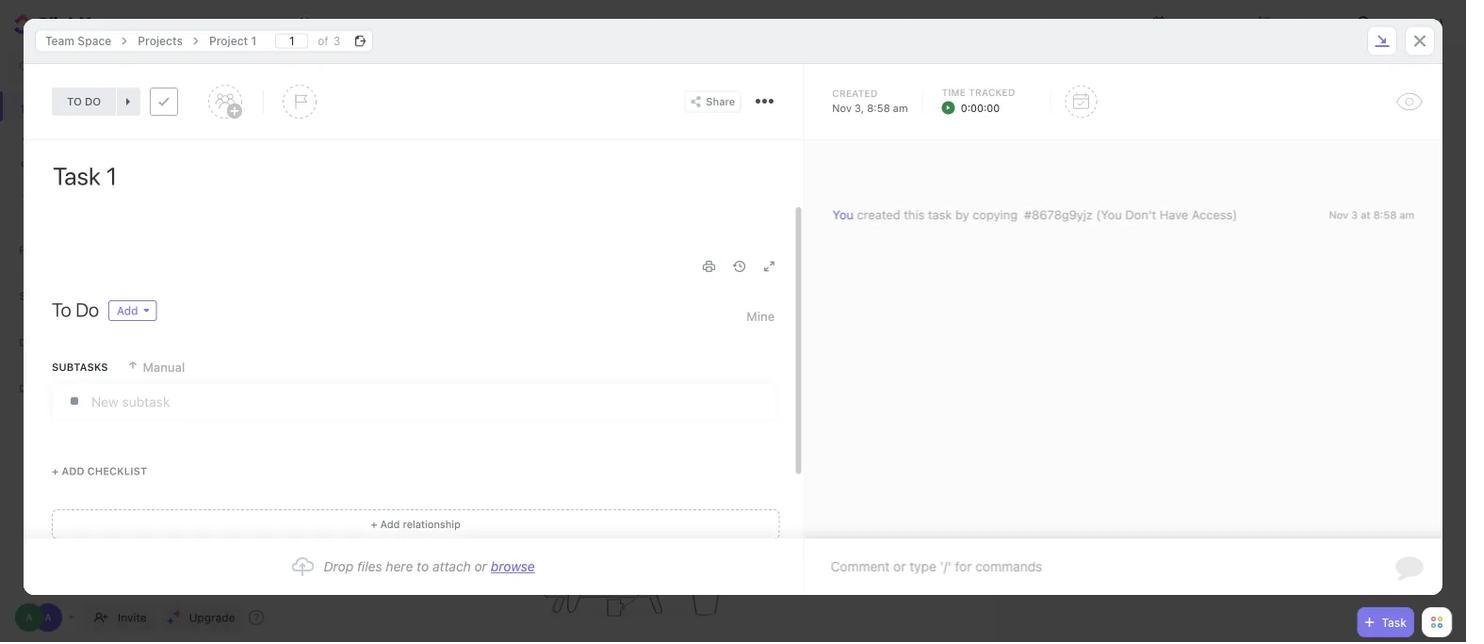 Task type: describe. For each thing, give the bounding box(es) containing it.
goals link
[[0, 152, 285, 182]]

task details element
[[24, 64, 1443, 140]]

New subtask text field
[[91, 385, 774, 419]]

of
[[318, 34, 329, 48]]

1 horizontal spatial home
[[300, 15, 337, 30]]

hide
[[1395, 78, 1421, 92]]

home inside 'link'
[[47, 99, 82, 114]]

here
[[386, 559, 413, 575]]

1 for ‎task 1
[[380, 127, 386, 141]]

lineup
[[319, 73, 390, 99]]

‎task 1
[[351, 127, 386, 141]]

created
[[833, 88, 878, 99]]

attach
[[433, 559, 471, 575]]

project
[[209, 34, 248, 48]]

manual
[[143, 361, 185, 375]]

to do
[[67, 96, 101, 108]]

you for you created this task by copying #8678g9yjz (you don't have access)
[[833, 208, 854, 222]]

created nov 3, 8:58 am
[[833, 88, 908, 114]]

notifications link
[[0, 122, 285, 152]]

favorites button
[[0, 227, 285, 272]]

projects
[[138, 34, 183, 48]]

notifications
[[47, 130, 119, 144]]

1 horizontal spatial agenda
[[1278, 16, 1319, 29]]

mine
[[747, 310, 775, 324]]

3,
[[855, 102, 864, 114]]

browse link
[[491, 559, 535, 575]]

task
[[928, 208, 952, 222]]

of 3
[[318, 34, 340, 48]]

subtasks
[[52, 362, 108, 374]]

Edit task name text field
[[53, 160, 775, 192]]

upgrade
[[189, 612, 235, 625]]

task
[[1382, 616, 1407, 630]]

dashboards
[[19, 337, 97, 349]]

time
[[942, 87, 966, 98]]

team space link
[[36, 30, 121, 52]]

to
[[52, 299, 71, 321]]

mine link
[[747, 301, 775, 333]]

today button
[[319, 413, 380, 429]]

manual button
[[127, 352, 185, 384]]

tasks.
[[679, 249, 710, 262]]

this
[[904, 208, 925, 222]]

task locations element
[[24, 18, 1443, 64]]

project 1
[[209, 34, 257, 48]]

today button
[[1325, 129, 1372, 151]]

trending
[[631, 249, 675, 262]]

1 for project 1
[[251, 34, 257, 48]]

drop files here to attach or browse
[[324, 559, 535, 575]]

invite
[[118, 612, 147, 625]]

checklist
[[87, 466, 147, 478]]

#8678g9yjz
[[1024, 208, 1093, 222]]

set priority image
[[283, 85, 317, 119]]

don't
[[1126, 208, 1157, 222]]

team
[[45, 34, 75, 48]]

‎task 1 link
[[319, 116, 525, 152]]

task body element
[[24, 140, 803, 540]]

1 horizontal spatial to
[[417, 559, 429, 575]]

1 vertical spatial today
[[337, 413, 375, 429]]

calendar
[[1173, 16, 1221, 29]]

+ add checklist
[[52, 466, 147, 478]]

back
[[93, 289, 120, 302]]

do
[[85, 96, 101, 108]]

add inside dropdown button
[[117, 304, 138, 318]]

add button
[[108, 301, 157, 321]]

have inside task history region
[[1160, 208, 1189, 222]]



Task type: vqa. For each thing, say whether or not it's contained in the screenshot.
Map to the bottom
no



Task type: locate. For each thing, give the bounding box(es) containing it.
0 horizontal spatial have
[[586, 249, 611, 262]]

1 horizontal spatial add
[[117, 304, 138, 318]]

0 horizontal spatial 8:58
[[867, 102, 890, 114]]

today
[[1332, 133, 1365, 147], [337, 413, 375, 429]]

share button
[[685, 91, 741, 113]]

1 vertical spatial add
[[62, 466, 84, 478]]

1 vertical spatial am
[[1400, 209, 1415, 222]]

task settings image
[[762, 99, 767, 104]]

1 vertical spatial 8:58
[[1374, 209, 1397, 222]]

home
[[300, 15, 337, 30], [47, 99, 82, 114]]

today inside button
[[1332, 133, 1365, 147]]

created
[[857, 208, 901, 222]]

3 for of
[[333, 34, 340, 48]]

1 vertical spatial agenda
[[1031, 72, 1109, 99]]

8:58 for 3,
[[867, 102, 890, 114]]

1 vertical spatial to
[[417, 559, 429, 575]]

you
[[833, 208, 854, 222], [563, 249, 583, 262]]

0 horizontal spatial today
[[337, 413, 375, 429]]

upgrade link
[[160, 605, 243, 632]]

1 vertical spatial home
[[47, 99, 82, 114]]

1 vertical spatial 1
[[380, 127, 386, 141]]

1 horizontal spatial today
[[1332, 133, 1365, 147]]

0 vertical spatial nov
[[833, 102, 852, 114]]

am inside task history region
[[1400, 209, 1415, 222]]

0 vertical spatial am
[[893, 102, 908, 114]]

‎task
[[351, 127, 377, 141]]

1 vertical spatial 3
[[1352, 209, 1358, 222]]

1 horizontal spatial have
[[1160, 208, 1189, 222]]

1
[[251, 34, 257, 48], [380, 127, 386, 141]]

nov
[[833, 102, 852, 114], [1329, 209, 1349, 222]]

8:58 right the at
[[1374, 209, 1397, 222]]

home up of
[[300, 15, 337, 30]]

show
[[47, 190, 78, 204]]

team space
[[45, 34, 111, 48]]

goals
[[47, 160, 79, 174]]

to left the do
[[67, 96, 82, 108]]

you have no trending tasks.
[[563, 249, 710, 262]]

back link
[[74, 286, 124, 305]]

task history region
[[804, 140, 1443, 539]]

drop
[[324, 559, 354, 575]]

share
[[706, 96, 736, 108]]

0 horizontal spatial to
[[67, 96, 82, 108]]

files
[[357, 559, 382, 575]]

0 vertical spatial 8:58
[[867, 102, 890, 114]]

add
[[117, 304, 138, 318], [62, 466, 84, 478]]

add right +
[[62, 466, 84, 478]]

set priority element
[[283, 85, 317, 119]]

8:58 right 3,
[[867, 102, 890, 114]]

sidebar navigation
[[0, 0, 285, 643]]

add down back
[[117, 304, 138, 318]]

nov inside created nov 3, 8:58 am
[[833, 102, 852, 114]]

0 horizontal spatial agenda
[[1031, 72, 1109, 99]]

1 horizontal spatial am
[[1400, 209, 1415, 222]]

1 horizontal spatial 1
[[380, 127, 386, 141]]

0 vertical spatial home
[[300, 15, 337, 30]]

0 horizontal spatial nov
[[833, 102, 852, 114]]

am for created nov 3, 8:58 am
[[893, 102, 908, 114]]

1 right project
[[251, 34, 257, 48]]

0 vertical spatial add
[[117, 304, 138, 318]]

projects link
[[128, 30, 192, 52]]

favorites
[[19, 244, 81, 256]]

to do
[[52, 299, 99, 321]]

(you
[[1096, 208, 1122, 222]]

browse
[[491, 559, 535, 575]]

0 vertical spatial today
[[1332, 133, 1365, 147]]

have left no
[[586, 249, 611, 262]]

Set task position in this List number field
[[275, 33, 308, 49]]

0:00:00
[[961, 102, 1000, 114]]

you for you have no trending tasks.
[[563, 249, 583, 262]]

0 vertical spatial have
[[1160, 208, 1189, 222]]

docs
[[19, 383, 51, 395]]

you inside task history region
[[833, 208, 854, 222]]

search
[[37, 60, 74, 74]]

copying
[[973, 208, 1018, 222]]

0 horizontal spatial am
[[893, 102, 908, 114]]

0 horizontal spatial you
[[563, 249, 583, 262]]

1 horizontal spatial nov
[[1329, 209, 1349, 222]]

1 inside "link"
[[251, 34, 257, 48]]

minimize task image
[[1375, 35, 1390, 47]]

nov inside task history region
[[1329, 209, 1349, 222]]

+
[[52, 466, 59, 478]]

3 inside task locations element
[[333, 34, 340, 48]]

am right 3,
[[893, 102, 908, 114]]

show less
[[47, 190, 104, 204]]

you left no
[[563, 249, 583, 262]]

to do button
[[52, 88, 116, 116]]

1 horizontal spatial you
[[833, 208, 854, 222]]

home link
[[0, 91, 285, 122]]

tracked
[[969, 87, 1016, 98]]

0 horizontal spatial 1
[[251, 34, 257, 48]]

nov left 3,
[[833, 102, 852, 114]]

am right the at
[[1400, 209, 1415, 222]]

am inside created nov 3, 8:58 am
[[893, 102, 908, 114]]

or
[[475, 559, 487, 575]]

0 vertical spatial you
[[833, 208, 854, 222]]

0 vertical spatial agenda
[[1278, 16, 1319, 29]]

1 horizontal spatial 3
[[1352, 209, 1358, 222]]

1 right ‎task
[[380, 127, 386, 141]]

have
[[1160, 208, 1189, 222], [586, 249, 611, 262]]

8:58 for at
[[1374, 209, 1397, 222]]

at
[[1361, 209, 1371, 222]]

3 for nov
[[1352, 209, 1358, 222]]

⌘k
[[245, 60, 263, 74]]

to right 'here'
[[417, 559, 429, 575]]

to do dialog
[[24, 18, 1443, 596]]

1 vertical spatial you
[[563, 249, 583, 262]]

have right don't
[[1160, 208, 1189, 222]]

0 vertical spatial 1
[[251, 34, 257, 48]]

do
[[76, 299, 99, 321]]

nov left the at
[[1329, 209, 1349, 222]]

am
[[893, 102, 908, 114], [1400, 209, 1415, 222]]

project 1 link
[[200, 30, 266, 52]]

space
[[78, 34, 111, 48]]

0 horizontal spatial add
[[62, 466, 84, 478]]

no
[[614, 249, 628, 262]]

0 horizontal spatial home
[[47, 99, 82, 114]]

3 left the at
[[1352, 209, 1358, 222]]

0 vertical spatial 3
[[333, 34, 340, 48]]

nov 3 at 8:58 am
[[1329, 209, 1415, 222]]

0 horizontal spatial 3
[[333, 34, 340, 48]]

0 vertical spatial to
[[67, 96, 82, 108]]

8:58 inside created nov 3, 8:58 am
[[867, 102, 890, 114]]

3
[[333, 34, 340, 48], [1352, 209, 1358, 222]]

access)
[[1192, 208, 1238, 222]]

0:00:00 button
[[942, 100, 1027, 116]]

home left the do
[[47, 99, 82, 114]]

1 vertical spatial have
[[586, 249, 611, 262]]

time tracked
[[942, 87, 1016, 98]]

to inside dropdown button
[[67, 96, 82, 108]]

you created this task by copying #8678g9yjz (you don't have access)
[[833, 208, 1238, 222]]

you left created
[[833, 208, 854, 222]]

1 horizontal spatial 8:58
[[1374, 209, 1397, 222]]

1 vertical spatial nov
[[1329, 209, 1349, 222]]

less
[[82, 190, 104, 204]]

3 inside task history region
[[1352, 209, 1358, 222]]

by
[[956, 208, 969, 222]]

8:58 inside task history region
[[1374, 209, 1397, 222]]

3 right of
[[333, 34, 340, 48]]

am for nov 3 at 8:58 am
[[1400, 209, 1415, 222]]

to
[[67, 96, 82, 108], [417, 559, 429, 575]]

8:58
[[867, 102, 890, 114], [1374, 209, 1397, 222]]

agenda
[[1278, 16, 1319, 29], [1031, 72, 1109, 99]]



